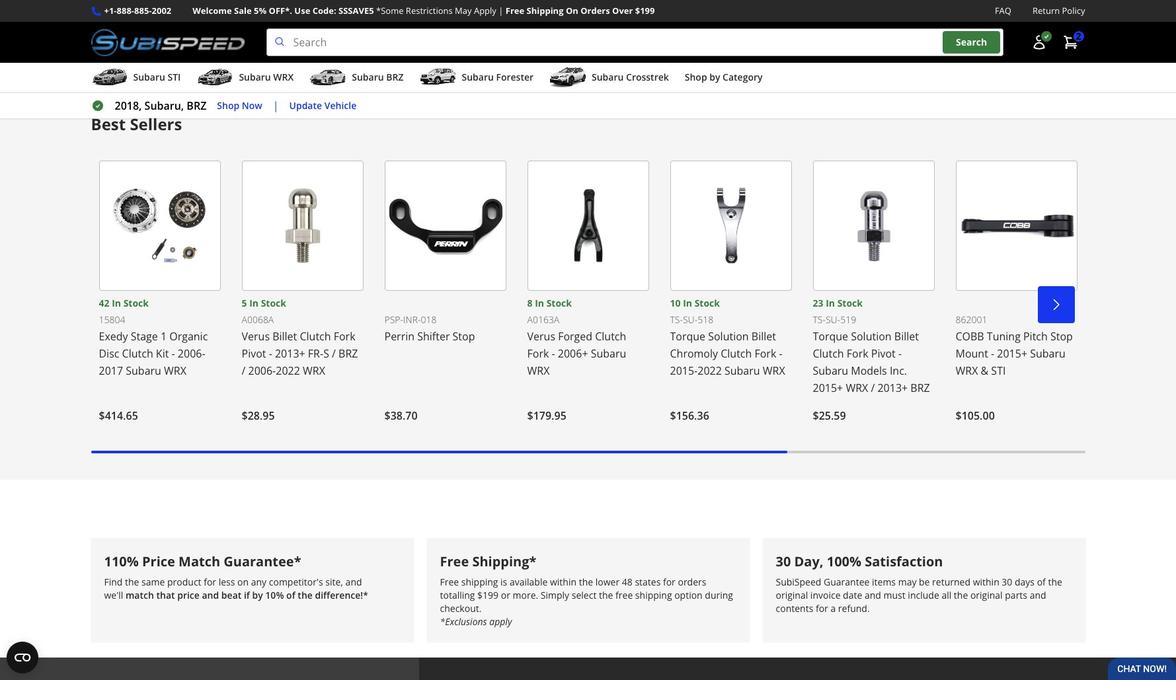 Task type: locate. For each thing, give the bounding box(es) containing it.
in right 42
[[112, 297, 121, 310]]

0 vertical spatial /
[[332, 347, 336, 361]]

8 in stock a0163a verus forged clutch fork - 2006+ subaru wrx
[[527, 297, 627, 378]]

match that price and beat if by 10% of the difference!*
[[126, 589, 368, 602]]

1 2022 from the left
[[276, 364, 300, 378]]

1 vertical spatial &
[[981, 364, 989, 378]]

2 vertical spatial /
[[871, 381, 875, 396]]

1 horizontal spatial 2013+
[[878, 381, 908, 396]]

0 horizontal spatial sti
[[168, 71, 181, 83]]

verus billet clutch fork pivot - 2013+ fr-s / brz / 2006-2022 wrx image
[[242, 161, 363, 291]]

+1-888-885-2002 link
[[104, 4, 171, 18]]

torque inside 23 in stock ts-su-519 torque solution billet clutch fork pivot - subaru models inc. 2015+ wrx / 2013+ brz
[[813, 329, 849, 344]]

return
[[1033, 5, 1060, 17]]

10
[[670, 297, 681, 310]]

sti up subaru,
[[168, 71, 181, 83]]

perrin shifter stop
[[385, 329, 475, 344]]

8
[[527, 297, 533, 310]]

shop for shop by category
[[685, 71, 707, 83]]

now
[[242, 99, 262, 112]]

2 horizontal spatial /
[[871, 381, 875, 396]]

orders
[[678, 576, 707, 588]]

subaru sti
[[133, 71, 181, 83]]

0 vertical spatial shipping
[[462, 576, 498, 588]]

0 horizontal spatial by
[[252, 589, 263, 602]]

1 horizontal spatial $199
[[635, 5, 655, 17]]

stock inside 8 in stock a0163a verus forged clutch fork - 2006+ subaru wrx
[[547, 297, 572, 310]]

verus inside 5 in stock a0068a verus billet clutch fork pivot - 2013+ fr-s / brz / 2006-2022 wrx
[[242, 329, 270, 344]]

subaru inside 23 in stock ts-su-519 torque solution billet clutch fork pivot - subaru models inc. 2015+ wrx / 2013+ brz
[[813, 364, 849, 378]]

- inside 5 in stock a0068a verus billet clutch fork pivot - 2013+ fr-s / brz / 2006-2022 wrx
[[269, 347, 272, 361]]

subaru inside 8 in stock a0163a verus forged clutch fork - 2006+ subaru wrx
[[591, 347, 627, 361]]

cobb
[[956, 329, 985, 344]]

by right if
[[252, 589, 263, 602]]

1 - from the left
[[172, 347, 175, 361]]

organic
[[169, 329, 208, 344]]

& inside cobb tuning pitch stop mount - 2015+ subaru wrx & sti
[[981, 364, 989, 378]]

2 pivot from the left
[[872, 347, 896, 361]]

1 horizontal spatial ts-
[[813, 314, 826, 326]]

of inside the 30 day, 100% satisfaction subispeed guarantee items may be returned within 30 days of the original invoice date and must include all the original parts and contents for a refund.
[[1037, 576, 1046, 588]]

0 horizontal spatial torque
[[670, 329, 706, 344]]

0 vertical spatial 2013+
[[275, 347, 305, 361]]

1 torque from the left
[[670, 329, 706, 344]]

0 horizontal spatial 2013+
[[275, 347, 305, 361]]

perrin
[[385, 329, 415, 344]]

torque down "519"
[[813, 329, 849, 344]]

shop for shop now
[[217, 99, 240, 112]]

sale
[[234, 5, 252, 17]]

for right states
[[663, 576, 676, 588]]

in inside 10 in stock ts-su-518 torque solution billet chromoly clutch fork - 2015-2022 subaru wrx
[[683, 297, 692, 310]]

torque
[[670, 329, 706, 344], [813, 329, 849, 344]]

ts- inside 10 in stock ts-su-518 torque solution billet chromoly clutch fork - 2015-2022 subaru wrx
[[670, 314, 683, 326]]

1 horizontal spatial su-
[[826, 314, 841, 326]]

30 up parts
[[1002, 576, 1013, 588]]

2 stock from the left
[[261, 297, 286, 310]]

in inside 8 in stock a0163a verus forged clutch fork - 2006+ subaru wrx
[[535, 297, 544, 310]]

5 stock from the left
[[838, 297, 863, 310]]

0 horizontal spatial &
[[144, 27, 152, 42]]

0 vertical spatial free
[[506, 5, 525, 17]]

1 within from the left
[[550, 576, 577, 588]]

disc
[[99, 347, 119, 361]]

2013+ down inc.
[[878, 381, 908, 396]]

1 horizontal spatial for
[[663, 576, 676, 588]]

torque inside 10 in stock ts-su-518 torque solution billet chromoly clutch fork - 2015-2022 subaru wrx
[[670, 329, 706, 344]]

0 horizontal spatial pivot
[[242, 347, 266, 361]]

1 horizontal spatial solution
[[851, 329, 892, 344]]

within right returned
[[973, 576, 1000, 588]]

shipping left is on the left
[[462, 576, 498, 588]]

| right "now"
[[273, 99, 279, 113]]

shipping
[[527, 5, 564, 17]]

1 horizontal spatial pivot
[[872, 347, 896, 361]]

1 horizontal spatial 2006-
[[248, 364, 276, 378]]

0 horizontal spatial |
[[273, 99, 279, 113]]

018
[[421, 314, 437, 326]]

1 horizontal spatial stop
[[1051, 329, 1073, 344]]

0 horizontal spatial original
[[776, 589, 808, 602]]

torque for chromoly
[[670, 329, 706, 344]]

1 vertical spatial /
[[242, 364, 246, 378]]

3 billet from the left
[[895, 329, 919, 344]]

shop left "now"
[[217, 99, 240, 112]]

su- for torque solution billet clutch fork pivot - subaru models inc. 2015+ wrx / 2013+ brz
[[826, 314, 841, 326]]

1 horizontal spatial torque
[[813, 329, 849, 344]]

$28.95
[[242, 409, 275, 423]]

within up "simply"
[[550, 576, 577, 588]]

1 vertical spatial by
[[252, 589, 263, 602]]

any
[[251, 576, 267, 588]]

stock up 15804
[[123, 297, 149, 310]]

1 horizontal spatial &
[[981, 364, 989, 378]]

0 horizontal spatial 2015+
[[813, 381, 843, 396]]

2006- up '$28.95'
[[248, 364, 276, 378]]

days
[[1015, 576, 1035, 588]]

for inside the 30 day, 100% satisfaction subispeed guarantee items may be returned within 30 days of the original invoice date and must include all the original parts and contents for a refund.
[[816, 602, 829, 615]]

fr-
[[308, 347, 323, 361]]

$199 left "or"
[[478, 589, 499, 602]]

open widget image
[[7, 642, 38, 674]]

day,
[[795, 553, 824, 571]]

faq
[[995, 5, 1012, 17]]

shop inside dropdown button
[[685, 71, 707, 83]]

faq link
[[995, 4, 1012, 18]]

billet inside 10 in stock ts-su-518 torque solution billet chromoly clutch fork - 2015-2022 subaru wrx
[[752, 329, 776, 344]]

over
[[612, 5, 633, 17]]

0 horizontal spatial for
[[204, 576, 216, 588]]

subaru wrx button
[[197, 66, 294, 92]]

6 - from the left
[[991, 347, 995, 361]]

during
[[705, 589, 733, 602]]

pitch
[[1024, 329, 1048, 344]]

1 su- from the left
[[683, 314, 698, 326]]

$199 right over
[[635, 5, 655, 17]]

perrin shifter stop image
[[385, 161, 506, 291]]

stock inside 42 in stock 15804 exedy stage 1 organic disc clutch kit - 2006- 2017 subaru wrx
[[123, 297, 149, 310]]

1 horizontal spatial shop
[[685, 71, 707, 83]]

0 horizontal spatial shop
[[217, 99, 240, 112]]

in for 518
[[683, 297, 692, 310]]

3 in from the left
[[535, 297, 544, 310]]

1 vertical spatial shop
[[217, 99, 240, 112]]

2013+ inside 23 in stock ts-su-519 torque solution billet clutch fork pivot - subaru models inc. 2015+ wrx / 2013+ brz
[[878, 381, 908, 396]]

pivot up models
[[872, 347, 896, 361]]

stop right the pitch at the right of the page
[[1051, 329, 1073, 344]]

welcome
[[193, 5, 232, 17]]

stock for 519
[[838, 297, 863, 310]]

exedy
[[99, 329, 128, 344]]

pivot down a0068a
[[242, 347, 266, 361]]

that
[[156, 589, 175, 602]]

stock inside 23 in stock ts-su-519 torque solution billet clutch fork pivot - subaru models inc. 2015+ wrx / 2013+ brz
[[838, 297, 863, 310]]

0 vertical spatial of
[[1037, 576, 1046, 588]]

0 vertical spatial &
[[144, 27, 152, 42]]

1 vertical spatial 2015+
[[813, 381, 843, 396]]

wrx inside 42 in stock 15804 exedy stage 1 organic disc clutch kit - 2006- 2017 subaru wrx
[[164, 364, 186, 378]]

1 original from the left
[[776, 589, 808, 602]]

2015+
[[998, 347, 1028, 361], [813, 381, 843, 396]]

1 vertical spatial |
[[273, 99, 279, 113]]

sellers
[[130, 113, 182, 135]]

1 stock from the left
[[123, 297, 149, 310]]

30 up subispeed
[[776, 553, 791, 571]]

ts- down 23 on the top
[[813, 314, 826, 326]]

0 horizontal spatial verus
[[242, 329, 270, 344]]

1 horizontal spatial |
[[499, 5, 504, 17]]

in right 8
[[535, 297, 544, 310]]

0 horizontal spatial ts-
[[670, 314, 683, 326]]

the up match on the left bottom of page
[[125, 576, 139, 588]]

1 vertical spatial 2006-
[[248, 364, 276, 378]]

518
[[698, 314, 714, 326]]

include
[[908, 589, 940, 602]]

1 verus from the left
[[242, 329, 270, 344]]

2002
[[152, 5, 171, 17]]

shop by category button
[[685, 66, 763, 92]]

0 horizontal spatial shipping
[[462, 576, 498, 588]]

0 horizontal spatial of
[[286, 589, 295, 602]]

items
[[872, 576, 896, 588]]

1 vertical spatial 30
[[1002, 576, 1013, 588]]

2 stop from the left
[[1051, 329, 1073, 344]]

invoice
[[811, 589, 841, 602]]

billet inside 23 in stock ts-su-519 torque solution billet clutch fork pivot - subaru models inc. 2015+ wrx / 2013+ brz
[[895, 329, 919, 344]]

1 in from the left
[[112, 297, 121, 310]]

and down items
[[865, 589, 882, 602]]

sti down "tuning"
[[992, 364, 1006, 378]]

cobb tuning pitch stop mount - 2015+ subaru wrx & sti
[[956, 329, 1073, 378]]

2015+ up $25.59
[[813, 381, 843, 396]]

- inside 8 in stock a0163a verus forged clutch fork - 2006+ subaru wrx
[[552, 347, 555, 361]]

solution down "519"
[[851, 329, 892, 344]]

stock for billet
[[261, 297, 286, 310]]

vehicle
[[325, 99, 357, 112]]

verus inside 8 in stock a0163a verus forged clutch fork - 2006+ subaru wrx
[[527, 329, 556, 344]]

5 in stock a0068a verus billet clutch fork pivot - 2013+ fr-s / brz / 2006-2022 wrx
[[242, 297, 358, 378]]

2 horizontal spatial billet
[[895, 329, 919, 344]]

1 vertical spatial sti
[[992, 364, 1006, 378]]

2006+
[[558, 347, 588, 361]]

1 vertical spatial $199
[[478, 589, 499, 602]]

in right 23 on the top
[[826, 297, 835, 310]]

original up contents
[[776, 589, 808, 602]]

ts- down 10
[[670, 314, 683, 326]]

& down mount
[[981, 364, 989, 378]]

1 vertical spatial free
[[440, 553, 469, 571]]

2 verus from the left
[[527, 329, 556, 344]]

subaru down the pitch at the right of the page
[[1031, 347, 1066, 361]]

shipping down states
[[635, 589, 672, 602]]

0 vertical spatial sti
[[168, 71, 181, 83]]

0 horizontal spatial $199
[[478, 589, 499, 602]]

code:
[[313, 5, 336, 17]]

1 solution from the left
[[708, 329, 749, 344]]

solution inside 10 in stock ts-su-518 torque solution billet chromoly clutch fork - 2015-2022 subaru wrx
[[708, 329, 749, 344]]

stock up 518
[[695, 297, 720, 310]]

2 su- from the left
[[826, 314, 841, 326]]

- inside 10 in stock ts-su-518 torque solution billet chromoly clutch fork - 2015-2022 subaru wrx
[[779, 347, 783, 361]]

for
[[204, 576, 216, 588], [663, 576, 676, 588], [816, 602, 829, 615]]

2013+
[[275, 347, 305, 361], [878, 381, 908, 396]]

0 horizontal spatial stop
[[453, 329, 475, 344]]

0 vertical spatial by
[[710, 71, 721, 83]]

& down the 885-
[[144, 27, 152, 42]]

0 horizontal spatial 30
[[776, 553, 791, 571]]

in inside 5 in stock a0068a verus billet clutch fork pivot - 2013+ fr-s / brz / 2006-2022 wrx
[[249, 297, 259, 310]]

forester
[[496, 71, 534, 83]]

update vehicle button
[[289, 98, 357, 113]]

stock up a0068a
[[261, 297, 286, 310]]

stock up a0163a
[[547, 297, 572, 310]]

2 - from the left
[[269, 347, 272, 361]]

0 horizontal spatial solution
[[708, 329, 749, 344]]

for inside free shipping* free shipping is available within the lower 48 states for orders totalling $199 or more. simply select the free shipping option during checkout. *exclusions apply
[[663, 576, 676, 588]]

ts- for torque solution billet clutch fork pivot - subaru models inc. 2015+ wrx / 2013+ brz
[[813, 314, 826, 326]]

1 horizontal spatial billet
[[752, 329, 776, 344]]

mount
[[956, 347, 989, 361]]

1 ts- from the left
[[670, 314, 683, 326]]

for left a
[[816, 602, 829, 615]]

solution inside 23 in stock ts-su-519 torque solution billet clutch fork pivot - subaru models inc. 2015+ wrx / 2013+ brz
[[851, 329, 892, 344]]

original left parts
[[971, 589, 1003, 602]]

4 - from the left
[[779, 347, 783, 361]]

subaru right 2015-
[[725, 364, 760, 378]]

in right 10
[[683, 297, 692, 310]]

bushings
[[155, 27, 201, 42]]

1 horizontal spatial verus
[[527, 329, 556, 344]]

clutch down "519"
[[813, 347, 844, 361]]

a subaru sti thumbnail image image
[[91, 68, 128, 87]]

shop now link
[[217, 98, 262, 113]]

2 in from the left
[[249, 297, 259, 310]]

verus down a0163a
[[527, 329, 556, 344]]

lower
[[596, 576, 620, 588]]

free
[[616, 589, 633, 602]]

1 horizontal spatial shipping
[[635, 589, 672, 602]]

clutch inside 8 in stock a0163a verus forged clutch fork - 2006+ subaru wrx
[[595, 329, 627, 344]]

0 horizontal spatial 2022
[[276, 364, 300, 378]]

sssave5
[[339, 5, 374, 17]]

verus
[[242, 329, 270, 344], [527, 329, 556, 344]]

exedy stage 1 organic disc clutch kit - 2006-2017 subaru wrx image
[[99, 161, 221, 291]]

verus down a0068a
[[242, 329, 270, 344]]

/ right the s
[[332, 347, 336, 361]]

2018,
[[115, 99, 142, 113]]

stock inside 5 in stock a0068a verus billet clutch fork pivot - 2013+ fr-s / brz / 2006-2022 wrx
[[261, 297, 286, 310]]

shop left category
[[685, 71, 707, 83]]

ts- inside 23 in stock ts-su-519 torque solution billet clutch fork pivot - subaru models inc. 2015+ wrx / 2013+ brz
[[813, 314, 826, 326]]

2013+ left fr-
[[275, 347, 305, 361]]

clutch right forged
[[595, 329, 627, 344]]

shop
[[685, 71, 707, 83], [217, 99, 240, 112]]

crosstrek
[[626, 71, 669, 83]]

1 horizontal spatial 30
[[1002, 576, 1013, 588]]

same
[[142, 576, 165, 588]]

4 in from the left
[[683, 297, 692, 310]]

0 vertical spatial $199
[[635, 5, 655, 17]]

subaru left 'forester'
[[462, 71, 494, 83]]

1 vertical spatial of
[[286, 589, 295, 602]]

solution down 518
[[708, 329, 749, 344]]

stock inside 10 in stock ts-su-518 torque solution billet chromoly clutch fork - 2015-2022 subaru wrx
[[695, 297, 720, 310]]

2 billet from the left
[[752, 329, 776, 344]]

pivot inside 5 in stock a0068a verus billet clutch fork pivot - 2013+ fr-s / brz / 2006-2022 wrx
[[242, 347, 266, 361]]

1 vertical spatial 2013+
[[878, 381, 908, 396]]

0 vertical spatial shop
[[685, 71, 707, 83]]

shifter
[[417, 329, 450, 344]]

stage
[[131, 329, 158, 344]]

fork inside 10 in stock ts-su-518 torque solution billet chromoly clutch fork - 2015-2022 subaru wrx
[[755, 347, 777, 361]]

of down the 'competitor's'
[[286, 589, 295, 602]]

/ down models
[[871, 381, 875, 396]]

888-
[[117, 5, 134, 17]]

5 in from the left
[[826, 297, 835, 310]]

3 stock from the left
[[547, 297, 572, 310]]

0 horizontal spatial su-
[[683, 314, 698, 326]]

subaru brz button
[[310, 66, 404, 92]]

clutch down stage
[[122, 347, 153, 361]]

2006- down organic
[[178, 347, 205, 361]]

subaru left models
[[813, 364, 849, 378]]

1 horizontal spatial 2022
[[698, 364, 722, 378]]

stock up "519"
[[838, 297, 863, 310]]

$105.00
[[956, 409, 995, 423]]

free shipping* free shipping is available within the lower 48 states for orders totalling $199 or more. simply select the free shipping option during checkout. *exclusions apply
[[440, 553, 733, 628]]

+1-
[[104, 5, 117, 17]]

and up the difference!*
[[346, 576, 362, 588]]

su- inside 23 in stock ts-su-519 torque solution billet clutch fork pivot - subaru models inc. 2015+ wrx / 2013+ brz
[[826, 314, 841, 326]]

1 horizontal spatial of
[[1037, 576, 1046, 588]]

2 2022 from the left
[[698, 364, 722, 378]]

shipping
[[462, 576, 498, 588], [635, 589, 672, 602]]

2 torque from the left
[[813, 329, 849, 344]]

subaru inside 42 in stock 15804 exedy stage 1 organic disc clutch kit - 2006- 2017 subaru wrx
[[126, 364, 161, 378]]

the down the lower
[[599, 589, 613, 602]]

2 solution from the left
[[851, 329, 892, 344]]

wrx inside 8 in stock a0163a verus forged clutch fork - 2006+ subaru wrx
[[527, 364, 550, 378]]

the
[[125, 576, 139, 588], [579, 576, 593, 588], [1049, 576, 1063, 588], [298, 589, 313, 602], [599, 589, 613, 602], [954, 589, 968, 602]]

ts-
[[670, 314, 683, 326], [813, 314, 826, 326]]

of right the days
[[1037, 576, 1046, 588]]

1 billet from the left
[[273, 329, 297, 344]]

stock for forged
[[547, 297, 572, 310]]

fork inside 5 in stock a0068a verus billet clutch fork pivot - 2013+ fr-s / brz / 2006-2022 wrx
[[334, 329, 356, 344]]

2015+ inside 23 in stock ts-su-519 torque solution billet clutch fork pivot - subaru models inc. 2015+ wrx / 2013+ brz
[[813, 381, 843, 396]]

0 vertical spatial 2015+
[[998, 347, 1028, 361]]

4 stock from the left
[[695, 297, 720, 310]]

- inside 42 in stock 15804 exedy stage 1 organic disc clutch kit - 2006- 2017 subaru wrx
[[172, 347, 175, 361]]

subaru up "2018, subaru, brz"
[[133, 71, 165, 83]]

clutch up fr-
[[300, 329, 331, 344]]

in right 5
[[249, 297, 259, 310]]

5 - from the left
[[899, 347, 902, 361]]

0 horizontal spatial 2006-
[[178, 347, 205, 361]]

in inside 23 in stock ts-su-519 torque solution billet clutch fork pivot - subaru models inc. 2015+ wrx / 2013+ brz
[[826, 297, 835, 310]]

30 day, 100% satisfaction subispeed guarantee items may be returned within 30 days of the original invoice date and must include all the original parts and contents for a refund.
[[776, 553, 1063, 615]]

by left category
[[710, 71, 721, 83]]

2022 inside 5 in stock a0068a verus billet clutch fork pivot - 2013+ fr-s / brz / 2006-2022 wrx
[[276, 364, 300, 378]]

/ up '$28.95'
[[242, 364, 246, 378]]

2 within from the left
[[973, 576, 1000, 588]]

the down the 'competitor's'
[[298, 589, 313, 602]]

1 horizontal spatial within
[[973, 576, 1000, 588]]

policy
[[1063, 5, 1086, 17]]

2 ts- from the left
[[813, 314, 826, 326]]

clutch right the chromoly on the bottom right of page
[[721, 347, 752, 361]]

1 vertical spatial shipping
[[635, 589, 672, 602]]

for inside find the same product for less on any competitor's site, and we'll
[[204, 576, 216, 588]]

1 horizontal spatial by
[[710, 71, 721, 83]]

0 horizontal spatial billet
[[273, 329, 297, 344]]

0 horizontal spatial within
[[550, 576, 577, 588]]

100%
[[827, 553, 862, 571]]

torque up the chromoly on the bottom right of page
[[670, 329, 706, 344]]

subaru right 2006+
[[591, 347, 627, 361]]

shifters & bushings
[[102, 27, 201, 42]]

brz inside 5 in stock a0068a verus billet clutch fork pivot - 2013+ fr-s / brz / 2006-2022 wrx
[[339, 347, 358, 361]]

1 horizontal spatial original
[[971, 589, 1003, 602]]

a subaru brz thumbnail image image
[[310, 68, 347, 87]]

ts- for torque solution billet chromoly clutch fork - 2015-2022 subaru wrx
[[670, 314, 683, 326]]

for left less on the left bottom of page
[[204, 576, 216, 588]]

3 - from the left
[[552, 347, 555, 361]]

0 vertical spatial 2006-
[[178, 347, 205, 361]]

all
[[942, 589, 952, 602]]

| right apply at the top left
[[499, 5, 504, 17]]

1 horizontal spatial 2015+
[[998, 347, 1028, 361]]

site,
[[326, 576, 343, 588]]

su- for torque solution billet chromoly clutch fork - 2015-2022 subaru wrx
[[683, 314, 698, 326]]

2015+ down "tuning"
[[998, 347, 1028, 361]]

torque solution billet chromoly clutch fork - 2015-2022 subaru wrx image
[[670, 161, 792, 291]]

in inside 42 in stock 15804 exedy stage 1 organic disc clutch kit - 2006- 2017 subaru wrx
[[112, 297, 121, 310]]

the inside find the same product for less on any competitor's site, and we'll
[[125, 576, 139, 588]]

2 horizontal spatial for
[[816, 602, 829, 615]]

1 horizontal spatial /
[[332, 347, 336, 361]]

+1-888-885-2002
[[104, 5, 171, 17]]

subaru down kit
[[126, 364, 161, 378]]

5
[[242, 297, 247, 310]]

1 horizontal spatial sti
[[992, 364, 1006, 378]]

billet for torque solution billet clutch fork pivot - subaru models inc. 2015+ wrx / 2013+ brz
[[895, 329, 919, 344]]

stop right the shifter at the left of the page
[[453, 329, 475, 344]]

su- inside 10 in stock ts-su-518 torque solution billet chromoly clutch fork - 2015-2022 subaru wrx
[[683, 314, 698, 326]]

wrx
[[273, 71, 294, 83], [164, 364, 186, 378], [303, 364, 325, 378], [527, 364, 550, 378], [763, 364, 785, 378], [956, 364, 978, 378], [846, 381, 869, 396]]

category
[[723, 71, 763, 83]]

0 vertical spatial 30
[[776, 553, 791, 571]]

1 pivot from the left
[[242, 347, 266, 361]]

guarantee*
[[224, 553, 301, 571]]



Task type: vqa. For each thing, say whether or not it's contained in the screenshot.
7
no



Task type: describe. For each thing, give the bounding box(es) containing it.
$199 inside free shipping* free shipping is available within the lower 48 states for orders totalling $199 or more. simply select the free shipping option during checkout. *exclusions apply
[[478, 589, 499, 602]]

brz inside dropdown button
[[386, 71, 404, 83]]

- inside cobb tuning pitch stop mount - 2015+ subaru wrx & sti
[[991, 347, 995, 361]]

sti inside cobb tuning pitch stop mount - 2015+ subaru wrx & sti
[[992, 364, 1006, 378]]

best sellers
[[91, 113, 182, 135]]

may
[[455, 5, 472, 17]]

billet for torque solution billet chromoly clutch fork - 2015-2022 subaru wrx
[[752, 329, 776, 344]]

subispeed logo image
[[91, 29, 245, 56]]

billet inside 5 in stock a0068a verus billet clutch fork pivot - 2013+ fr-s / brz / 2006-2022 wrx
[[273, 329, 297, 344]]

and down the days
[[1030, 589, 1047, 602]]

wrx inside 5 in stock a0068a verus billet clutch fork pivot - 2013+ fr-s / brz / 2006-2022 wrx
[[303, 364, 325, 378]]

10%
[[265, 589, 284, 602]]

verus for pivot
[[242, 329, 270, 344]]

more.
[[513, 589, 538, 602]]

subaru left crosstrek
[[592, 71, 624, 83]]

subaru up vehicle
[[352, 71, 384, 83]]

within inside the 30 day, 100% satisfaction subispeed guarantee items may be returned within 30 days of the original invoice date and must include all the original parts and contents for a refund.
[[973, 576, 1000, 588]]

parts
[[1005, 589, 1028, 602]]

*some
[[376, 5, 404, 17]]

satisfaction
[[865, 553, 943, 571]]

totalling
[[440, 589, 475, 602]]

the right the days
[[1049, 576, 1063, 588]]

5%
[[254, 5, 267, 17]]

$25.59
[[813, 409, 846, 423]]

select
[[572, 589, 597, 602]]

kit
[[156, 347, 169, 361]]

subaru up "now"
[[239, 71, 271, 83]]

on
[[566, 5, 579, 17]]

2 original from the left
[[971, 589, 1003, 602]]

2006- inside 42 in stock 15804 exedy stage 1 organic disc clutch kit - 2006- 2017 subaru wrx
[[178, 347, 205, 361]]

2022 inside 10 in stock ts-su-518 torque solution billet chromoly clutch fork - 2015-2022 subaru wrx
[[698, 364, 722, 378]]

contents
[[776, 602, 814, 615]]

subaru crosstrek button
[[550, 66, 669, 92]]

torque solution billet clutch fork pivot - subaru models inc. 2015+ wrx / 2013+ brz image
[[813, 161, 935, 291]]

option
[[675, 589, 703, 602]]

models
[[851, 364, 887, 378]]

price
[[177, 589, 200, 602]]

0 horizontal spatial /
[[242, 364, 246, 378]]

- inside 23 in stock ts-su-519 torque solution billet clutch fork pivot - subaru models inc. 2015+ wrx / 2013+ brz
[[899, 347, 902, 361]]

forged
[[558, 329, 593, 344]]

/ inside 23 in stock ts-su-519 torque solution billet clutch fork pivot - subaru models inc. 2015+ wrx / 2013+ brz
[[871, 381, 875, 396]]

a subaru forester thumbnail image image
[[420, 68, 457, 87]]

the right all
[[954, 589, 968, 602]]

wrx inside 23 in stock ts-su-519 torque solution billet clutch fork pivot - subaru models inc. 2015+ wrx / 2013+ brz
[[846, 381, 869, 396]]

subaru crosstrek
[[592, 71, 669, 83]]

48
[[622, 576, 633, 588]]

competitor's
[[269, 576, 323, 588]]

2 vertical spatial free
[[440, 576, 459, 588]]

product
[[167, 576, 201, 588]]

by inside dropdown button
[[710, 71, 721, 83]]

verus forged clutch fork - 2006+ subaru wrx image
[[527, 161, 649, 291]]

2006- inside 5 in stock a0068a verus billet clutch fork pivot - 2013+ fr-s / brz / 2006-2022 wrx
[[248, 364, 276, 378]]

a subaru wrx thumbnail image image
[[197, 68, 234, 87]]

sti inside dropdown button
[[168, 71, 181, 83]]

*some restrictions may apply | free shipping on orders over $199
[[376, 5, 655, 17]]

shop by category
[[685, 71, 763, 83]]

psp-
[[385, 314, 403, 326]]

in for forged
[[535, 297, 544, 310]]

1 stop from the left
[[453, 329, 475, 344]]

fork inside 8 in stock a0163a verus forged clutch fork - 2006+ subaru wrx
[[527, 347, 549, 361]]

$179.95
[[527, 409, 567, 423]]

wrx inside dropdown button
[[273, 71, 294, 83]]

wrx inside 10 in stock ts-su-518 torque solution billet chromoly clutch fork - 2015-2022 subaru wrx
[[763, 364, 785, 378]]

stock for 518
[[695, 297, 720, 310]]

and inside find the same product for less on any competitor's site, and we'll
[[346, 576, 362, 588]]

a subaru crosstrek thumbnail image image
[[550, 68, 587, 87]]

or
[[501, 589, 511, 602]]

best
[[91, 113, 126, 135]]

orders
[[581, 5, 610, 17]]

$156.36
[[670, 409, 710, 423]]

verus for -
[[527, 329, 556, 344]]

clutch inside 42 in stock 15804 exedy stage 1 organic disc clutch kit - 2006- 2017 subaru wrx
[[122, 347, 153, 361]]

subaru forester button
[[420, 66, 534, 92]]

a
[[831, 602, 836, 615]]

subaru wrx
[[239, 71, 294, 83]]

a0068a
[[242, 314, 274, 326]]

subaru forester
[[462, 71, 534, 83]]

difference!*
[[315, 589, 368, 602]]

2 button
[[1057, 29, 1086, 56]]

restrictions
[[406, 5, 453, 17]]

subaru inside cobb tuning pitch stop mount - 2015+ subaru wrx & sti
[[1031, 347, 1066, 361]]

$38.70
[[385, 409, 418, 423]]

update
[[289, 99, 322, 112]]

return policy
[[1033, 5, 1086, 17]]

and left beat
[[202, 589, 219, 602]]

apply
[[490, 615, 512, 628]]

in for 519
[[826, 297, 835, 310]]

find the same product for less on any competitor's site, and we'll
[[104, 576, 362, 602]]

clutch inside 10 in stock ts-su-518 torque solution billet chromoly clutch fork - 2015-2022 subaru wrx
[[721, 347, 752, 361]]

clutch inside 5 in stock a0068a verus billet clutch fork pivot - 2013+ fr-s / brz / 2006-2022 wrx
[[300, 329, 331, 344]]

885-
[[134, 5, 152, 17]]

we'll
[[104, 589, 123, 602]]

shipping*
[[472, 553, 537, 571]]

0 vertical spatial |
[[499, 5, 504, 17]]

in for billet
[[249, 297, 259, 310]]

refund.
[[839, 602, 870, 615]]

price
[[142, 553, 175, 571]]

$414.65
[[99, 409, 138, 423]]

checkout.
[[440, 602, 482, 615]]

2015+ inside cobb tuning pitch stop mount - 2015+ subaru wrx & sti
[[998, 347, 1028, 361]]

inr-
[[403, 314, 421, 326]]

find
[[104, 576, 123, 588]]

inc.
[[890, 364, 907, 378]]

shifters & bushings link
[[91, 7, 330, 62]]

within inside free shipping* free shipping is available within the lower 48 states for orders totalling $199 or more. simply select the free shipping option during checkout. *exclusions apply
[[550, 576, 577, 588]]

clutch inside 23 in stock ts-su-519 torque solution billet clutch fork pivot - subaru models inc. 2015+ wrx / 2013+ brz
[[813, 347, 844, 361]]

search input field
[[266, 29, 1004, 56]]

use
[[295, 5, 310, 17]]

stock for stage
[[123, 297, 149, 310]]

in for stage
[[112, 297, 121, 310]]

519
[[841, 314, 857, 326]]

off*.
[[269, 5, 292, 17]]

states
[[635, 576, 661, 588]]

may
[[899, 576, 917, 588]]

shop now
[[217, 99, 262, 112]]

solution for fork
[[851, 329, 892, 344]]

button image
[[1031, 34, 1047, 50]]

subaru inside 10 in stock ts-su-518 torque solution billet chromoly clutch fork - 2015-2022 subaru wrx
[[725, 364, 760, 378]]

stop inside cobb tuning pitch stop mount - 2015+ subaru wrx & sti
[[1051, 329, 1073, 344]]

brz inside 23 in stock ts-su-519 torque solution billet clutch fork pivot - subaru models inc. 2015+ wrx / 2013+ brz
[[911, 381, 930, 396]]

the up select
[[579, 576, 593, 588]]

subaru sti button
[[91, 66, 181, 92]]

15804
[[99, 314, 125, 326]]

be
[[919, 576, 930, 588]]

solution for clutch
[[708, 329, 749, 344]]

torque for clutch
[[813, 329, 849, 344]]

fork inside 23 in stock ts-su-519 torque solution billet clutch fork pivot - subaru models inc. 2015+ wrx / 2013+ brz
[[847, 347, 869, 361]]

subaru brz
[[352, 71, 404, 83]]

wrx inside cobb tuning pitch stop mount - 2015+ subaru wrx & sti
[[956, 364, 978, 378]]

2013+ inside 5 in stock a0068a verus billet clutch fork pivot - 2013+ fr-s / brz / 2006-2022 wrx
[[275, 347, 305, 361]]

110%
[[104, 553, 139, 571]]

pivot inside 23 in stock ts-su-519 torque solution billet clutch fork pivot - subaru models inc. 2015+ wrx / 2013+ brz
[[872, 347, 896, 361]]

cobb tuning pitch stop mount - 2015+ subaru wrx & sti image
[[956, 161, 1078, 291]]

tuning
[[987, 329, 1021, 344]]



